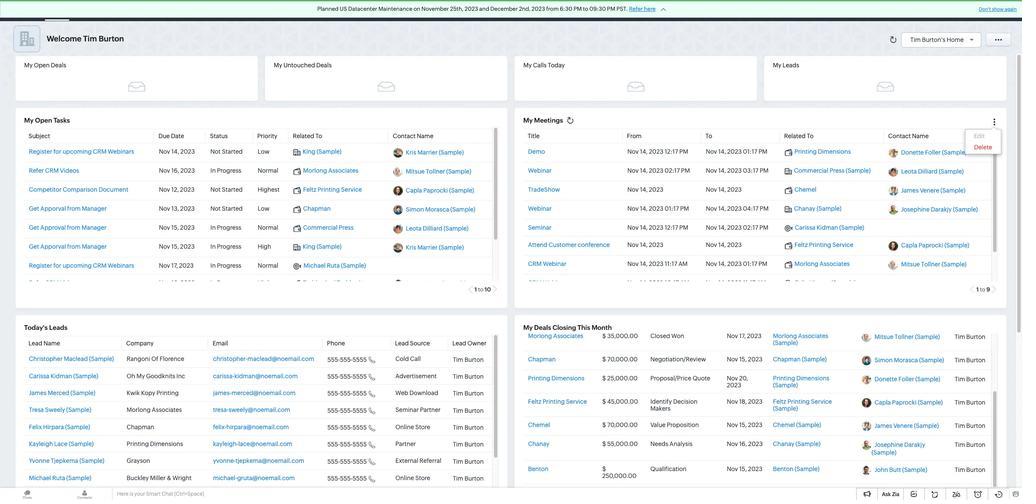 Task type: describe. For each thing, give the bounding box(es) containing it.
approval
[[40, 224, 66, 231]]

45,000.00
[[607, 398, 638, 405]]

1 horizontal spatial leota
[[901, 168, 917, 175]]

my for my untouched deals
[[274, 62, 282, 69]]

1 horizontal spatial felix hirpara (sample)
[[795, 279, 856, 286]]

from for low
[[67, 205, 81, 212]]

0 vertical spatial josephine darakjy (sample) link
[[901, 206, 978, 213]]

nov 16, 2023 for high
[[159, 279, 195, 286]]

0 vertical spatial chanay (sample)
[[794, 205, 842, 212]]

refer crm videos link for normal
[[29, 167, 79, 174]]

chanay link
[[528, 441, 550, 448]]

printing inside feltz printing service (sample)
[[788, 398, 810, 405]]

0 vertical spatial james venere (sample)
[[901, 187, 966, 194]]

sage wieser (sample)
[[406, 280, 467, 287]]

register for nov 14, 2023
[[29, 148, 52, 155]]

0 horizontal spatial nov 14, 2023 02:17 pm
[[628, 167, 690, 174]]

not started for nov 14, 2023
[[210, 148, 243, 155]]

0 vertical spatial michael ruta (sample) link
[[293, 262, 366, 270]]

555-555-5555 for yvonne-tjepkema@noemail.com
[[328, 458, 367, 465]]

attend customer conference
[[528, 241, 610, 248]]

printing inside 'link'
[[795, 148, 817, 155]]

here
[[117, 491, 128, 497]]

tim burton's home
[[911, 36, 964, 43]]

1 vertical spatial michael
[[29, 475, 51, 481]]

03:17
[[743, 167, 759, 174]]

external
[[395, 458, 418, 464]]

feltz printing service for leftmost feltz printing service link
[[303, 186, 362, 193]]

phone link
[[327, 340, 345, 347]]

0 vertical spatial darakjy
[[931, 206, 952, 213]]

leads for my leads
[[783, 62, 799, 69]]

in for truhlar
[[210, 279, 216, 286]]

donette foller (sample) for bottom donette foller (sample) link
[[875, 376, 941, 383]]

1 vertical spatial josephine darakjy (sample)
[[872, 442, 925, 456]]

proposition
[[667, 422, 699, 429]]

orders for sales orders
[[481, 7, 500, 14]]

$ 35,000.00
[[602, 333, 638, 340]]

1 vertical spatial foller
[[899, 376, 914, 383]]

from link
[[627, 133, 642, 140]]

lace@noemail.com
[[238, 441, 292, 447]]

1 vertical spatial mitsue tollner (sample)
[[901, 261, 967, 268]]

nov 14, 2023 01:17 pm for am
[[706, 260, 768, 267]]

1 vertical spatial printing dimensions
[[528, 375, 585, 382]]

0 horizontal spatial feltz printing service link
[[293, 186, 362, 194]]

2 horizontal spatial tollner
[[921, 261, 941, 268]]

phone
[[327, 340, 345, 347]]

1 vertical spatial carissa kidman (sample) link
[[29, 373, 98, 379]]

0 horizontal spatial kidman
[[51, 373, 72, 379]]

1 vertical spatial james venere (sample) link
[[875, 423, 939, 429]]

yvonne tjepkema (sample)
[[29, 458, 104, 464]]

quote
[[693, 375, 710, 382]]

1 vertical spatial 01:17
[[665, 205, 679, 212]]

tradeshow
[[528, 186, 560, 193]]

oh my goodknits inc
[[127, 373, 185, 379]]

2 related from the left
[[784, 133, 806, 140]]

nov 13, 2023
[[159, 205, 195, 212]]

wieser
[[421, 280, 441, 287]]

1 related to link from the left
[[293, 133, 322, 140]]

0 horizontal spatial 17,
[[171, 262, 178, 269]]

today
[[548, 62, 565, 69]]

25,000.00
[[607, 375, 638, 382]]

1 vertical spatial mitsue tollner (sample) link
[[901, 261, 967, 268]]

paprocki for my deals closing this month
[[892, 399, 917, 406]]

1 vertical spatial capla paprocki (sample) link
[[901, 242, 970, 249]]

1 horizontal spatial michael ruta (sample)
[[304, 262, 366, 269]]

1 horizontal spatial name
[[417, 133, 434, 140]]

0 vertical spatial morlong associates link
[[293, 167, 358, 175]]

simon morasca (sample) link for low
[[406, 206, 475, 213]]

get for king
[[29, 243, 39, 250]]

2 vertical spatial feltz printing service
[[528, 398, 587, 405]]

0 horizontal spatial leota dilliard (sample) link
[[406, 225, 469, 232]]

1 vertical spatial carissa kidman (sample)
[[29, 373, 98, 379]]

this
[[578, 324, 590, 331]]

04:17
[[743, 205, 759, 212]]

kris marrier (sample) link for low
[[406, 149, 464, 156]]

and
[[324, 279, 336, 286]]

king (sample) link for low
[[293, 148, 342, 156]]

contacts image
[[57, 488, 112, 500]]

1 related to from the left
[[293, 133, 322, 140]]

josephine for topmost josephine darakjy (sample) link
[[901, 206, 930, 213]]

(sample) inside josephine darakjy (sample)
[[872, 449, 897, 456]]

chemel up chanay link
[[528, 422, 550, 429]]

0 horizontal spatial nov 17, 2023
[[159, 262, 194, 269]]

1 vertical spatial hirpara
[[43, 424, 64, 430]]

1 vertical spatial mitsue
[[901, 261, 920, 268]]

wright
[[172, 475, 192, 481]]

0 vertical spatial donette foller (sample) link
[[901, 149, 967, 156]]

1 truhlar from the left
[[303, 279, 323, 286]]

service inside feltz printing service (sample)
[[811, 398, 832, 405]]

0 horizontal spatial nov 14, 2023 11:17 am
[[628, 260, 688, 267]]

venere for bottom james venere (sample) link
[[894, 423, 913, 429]]

december
[[490, 6, 518, 12]]

online for michael-gruta@noemail.com
[[395, 475, 414, 481]]

press for commercial press (sample)
[[830, 167, 845, 174]]

my calls today
[[523, 62, 565, 69]]

create menu image
[[875, 5, 886, 16]]

highest
[[258, 186, 280, 193]]

sage wieser (sample) link
[[406, 280, 467, 287]]

2 vertical spatial morlong associates link
[[528, 333, 583, 340]]

nov 14, 2023 for tradeshow
[[628, 186, 664, 193]]

contact for first contact name link from right
[[888, 133, 911, 140]]

1 vertical spatial capla paprocki (sample)
[[901, 242, 970, 249]]

morasca for low
[[425, 206, 449, 213]]

kris marrier (sample) for high
[[406, 244, 464, 251]]

miller
[[150, 475, 166, 481]]

get apporval from manager for nov 15, 2023
[[29, 243, 107, 250]]

michael-gruta@noemail.com
[[213, 475, 295, 481]]

nov 14, 2023 01:17 pm for pm
[[706, 148, 768, 155]]

get apporval from manager for nov 13, 2023
[[29, 205, 107, 212]]

0 vertical spatial felix hirpara (sample) link
[[785, 279, 856, 287]]

nov 14, 2023 03:17 pm
[[706, 167, 769, 174]]

my for my deals closing this month
[[523, 324, 533, 331]]

capla paprocki (sample) link for my deals closing this month
[[875, 399, 943, 406]]

0 vertical spatial 02:17
[[665, 167, 680, 174]]

20,
[[739, 375, 748, 382]]

chats image
[[0, 488, 54, 500]]

feltz printing service for the middle feltz printing service link
[[795, 241, 854, 248]]

1 vertical spatial michael ruta (sample) link
[[29, 475, 91, 481]]

2 related to from the left
[[784, 133, 814, 140]]

1 vertical spatial josephine darakjy (sample) link
[[872, 442, 925, 456]]

purchase
[[514, 7, 540, 14]]

1 vertical spatial nov 14, 2023 01:17 pm
[[628, 205, 689, 212]]

deals for my untouched deals
[[316, 62, 332, 69]]

planned us datacenter maintenance on november 25th, 2023 and december 2nd, 2023 from 6:30 pm to 09:30 pm pst. refer here
[[317, 6, 656, 12]]

contact name for second contact name link from right
[[393, 133, 434, 140]]

my deals closing this month
[[523, 324, 612, 331]]

home
[[947, 36, 964, 43]]

0 vertical spatial leads
[[80, 7, 96, 14]]

kwik
[[127, 390, 140, 396]]

online store for felix-hirpara@noemail.com
[[395, 424, 430, 430]]

seminar link
[[528, 224, 552, 231]]

nov 14, 2023 for register for upcoming crm webinars
[[159, 148, 195, 155]]

0 horizontal spatial leota
[[406, 225, 422, 232]]

1 vertical spatial nov 17, 2023
[[727, 333, 762, 340]]

2 vertical spatial 16,
[[739, 441, 747, 448]]

carissa-kidman@noemail.com link
[[213, 373, 298, 379]]

upcoming for nov 14, 2023
[[63, 148, 92, 155]]

dimensions inside printing dimensions (sample)
[[797, 375, 830, 382]]

progress for michael
[[217, 262, 241, 269]]

0 vertical spatial 11:17
[[665, 260, 677, 267]]

chemel down feltz printing service (sample) link
[[773, 422, 795, 429]]

1 horizontal spatial to
[[583, 6, 588, 12]]

christopher maclead (sample)
[[29, 356, 114, 362]]

identify
[[651, 398, 672, 405]]

michael-
[[213, 475, 237, 481]]

commercial press link
[[293, 224, 354, 232]]

1 vertical spatial morlong associates link
[[785, 260, 850, 268]]

create menu element
[[870, 0, 891, 21]]

(sample) inside feltz printing service (sample)
[[773, 405, 798, 412]]

refer for morlong associates
[[29, 167, 44, 174]]

lead for lead name
[[29, 340, 42, 347]]

get approval from manager
[[29, 224, 107, 231]]

13,
[[171, 205, 179, 212]]

10:17
[[665, 279, 679, 286]]

manager for high
[[82, 243, 107, 250]]

0 horizontal spatial dilliard
[[423, 225, 442, 232]]

0 vertical spatial hirpara
[[809, 279, 830, 286]]

2 horizontal spatial deals
[[534, 324, 551, 331]]

paprocki for my open tasks
[[423, 187, 448, 194]]

apporval for nov 15, 2023
[[40, 243, 66, 250]]

subject link
[[29, 133, 50, 140]]

am for nov 14, 2023 11:17 am
[[680, 279, 690, 286]]

2 related to link from the left
[[784, 133, 814, 140]]

benton for benton link
[[528, 466, 549, 473]]

tresa sweely (sample)
[[29, 407, 91, 413]]

due date
[[158, 133, 184, 140]]

simon for low
[[406, 206, 424, 213]]

not for nov 12, 2023
[[210, 186, 221, 193]]

0 horizontal spatial partner
[[395, 441, 416, 447]]

5555 for kayleigh-lace@noemail.com
[[353, 441, 367, 448]]

proposal/price quote
[[651, 375, 710, 382]]

my open tasks
[[24, 117, 70, 124]]

my for my open deals
[[24, 62, 33, 69]]

morlong inside morlong associates (sample)
[[773, 333, 797, 340]]

70,000.00 for negotiation/review
[[607, 356, 638, 363]]

in for commercial
[[210, 224, 216, 231]]

1 vertical spatial nov 14, 2023 11:17 am
[[706, 279, 766, 286]]

started for nov 14, 2023
[[222, 148, 243, 155]]

needs analysis
[[651, 441, 693, 448]]

chapman (sample) link
[[773, 356, 827, 363]]

closed
[[651, 333, 670, 340]]

my for my open tasks
[[24, 117, 34, 124]]

kris for high
[[406, 244, 416, 251]]

0 vertical spatial refer
[[629, 6, 643, 12]]

0 vertical spatial carissa
[[795, 224, 816, 231]]

555-555-5555 for james-merced@noemail.com
[[328, 390, 367, 397]]

high for truhlar
[[258, 279, 271, 286]]

is
[[130, 491, 133, 497]]

lace
[[54, 441, 68, 447]]

in for king
[[210, 243, 216, 250]]

christopher-maclead@noemail.com
[[213, 356, 314, 362]]

chemel down commercial press (sample) link
[[795, 186, 817, 193]]

morasca for nov 15, 2023
[[894, 357, 918, 364]]

to link
[[706, 133, 712, 140]]

0 horizontal spatial chemel link
[[528, 422, 550, 429]]

register for nov 17, 2023
[[29, 262, 52, 269]]

1 vertical spatial carissa
[[29, 373, 49, 379]]

zia
[[892, 491, 900, 498]]

dimensions inside printing dimensions 'link'
[[818, 148, 851, 155]]

email link
[[213, 340, 228, 347]]

pst.
[[617, 6, 628, 12]]

lead source
[[395, 340, 430, 347]]

videos for high
[[60, 279, 79, 286]]

2 vertical spatial nov 16, 2023
[[727, 441, 763, 448]]

kidman@noemail.com
[[234, 373, 298, 379]]

am for nov 14, 2023 01:17 pm
[[679, 260, 688, 267]]

enterprise-
[[818, 4, 847, 10]]

from
[[627, 133, 642, 140]]

1 vertical spatial nov 14, 2023 02:17 pm
[[706, 224, 769, 231]]

document
[[99, 186, 128, 193]]

1 vertical spatial felix
[[29, 424, 42, 430]]

commercial for commercial press (sample)
[[794, 167, 829, 174]]

0 vertical spatial printing dimensions link
[[785, 148, 851, 156]]

won
[[671, 333, 684, 340]]

0 horizontal spatial name
[[43, 340, 60, 347]]

0 horizontal spatial printing dimensions link
[[528, 375, 585, 382]]

0 horizontal spatial printing dimensions
[[127, 441, 183, 447]]

products link
[[384, 0, 423, 21]]

and
[[479, 6, 489, 12]]

1 get from the top
[[29, 205, 39, 212]]

2 horizontal spatial capla
[[901, 242, 918, 249]]

donette for bottom donette foller (sample) link
[[875, 376, 897, 383]]

morlong associates (sample) link
[[773, 333, 828, 347]]

1 contact name link from the left
[[393, 133, 434, 140]]

1 vertical spatial 02:17
[[743, 224, 758, 231]]

0 vertical spatial james
[[901, 187, 919, 194]]

1 horizontal spatial chapman link
[[528, 356, 556, 363]]

printing dimensions (sample) link
[[773, 375, 830, 389]]

1 horizontal spatial leota dilliard (sample)
[[901, 168, 964, 175]]

$ for identify
[[602, 398, 606, 405]]

555-555-5555 for kayleigh-lace@noemail.com
[[328, 441, 367, 448]]

of
[[151, 356, 158, 362]]

1 horizontal spatial leota dilliard (sample) link
[[901, 168, 964, 175]]

benton (sample) link
[[773, 466, 820, 473]]

progress for commercial
[[217, 224, 241, 231]]

truhlar and truhlar attys link
[[293, 279, 372, 287]]

my for my meetings
[[523, 117, 533, 124]]

to for nov 14, 2023 01:17 pm
[[980, 286, 986, 293]]

1 vertical spatial leota dilliard (sample)
[[406, 225, 469, 232]]

donette foller (sample) for the topmost donette foller (sample) link
[[901, 149, 967, 156]]

apporval for nov 13, 2023
[[40, 205, 66, 212]]

chapman up grayson
[[127, 424, 154, 430]]

online store for michael-gruta@noemail.com
[[395, 475, 430, 481]]

chapman down morlong associates (sample)
[[773, 356, 801, 363]]

0 horizontal spatial felix hirpara (sample) link
[[29, 424, 90, 430]]

1 horizontal spatial foller
[[925, 149, 941, 156]]

1 horizontal spatial dilliard
[[918, 168, 938, 175]]

salesinbox
[[611, 7, 642, 14]]

rangoni of florence
[[127, 356, 184, 362]]

profile image
[[983, 4, 997, 17]]

$ for closed
[[602, 333, 606, 340]]

0 horizontal spatial ruta
[[52, 475, 65, 481]]

refer crm videos for high
[[29, 279, 79, 286]]

1 vertical spatial donette foller (sample) link
[[875, 376, 941, 383]]

tradeshow link
[[528, 186, 560, 193]]

tresa-
[[213, 407, 229, 413]]

1 to from the left
[[315, 133, 322, 140]]

sales orders
[[465, 7, 500, 14]]

1 vertical spatial james
[[29, 390, 47, 396]]

ask
[[882, 491, 891, 498]]

1 vertical spatial feltz printing service link
[[785, 241, 854, 249]]

my untouched deals
[[274, 62, 332, 69]]

1 vertical spatial felix hirpara (sample)
[[29, 424, 90, 430]]

1 vertical spatial chanay (sample)
[[773, 441, 821, 448]]

1 vertical spatial chanay (sample) link
[[773, 441, 821, 448]]

darakjy inside josephine darakjy (sample)
[[905, 442, 925, 448]]

nov 15, 2023 for chapman
[[727, 356, 763, 363]]

1 vertical spatial 11:17
[[743, 279, 756, 286]]

title
[[528, 133, 540, 140]]

2 vertical spatial james
[[875, 423, 892, 429]]

king (sample) for high
[[303, 243, 342, 250]]

kayleigh
[[29, 441, 53, 447]]

1 horizontal spatial carissa kidman (sample)
[[795, 224, 864, 231]]

2 to from the left
[[706, 133, 712, 140]]

6:30
[[560, 6, 573, 12]]

1 horizontal spatial 17,
[[739, 333, 746, 340]]



Task type: locate. For each thing, give the bounding box(es) containing it.
kris marrier (sample) link
[[406, 149, 464, 156], [406, 244, 464, 251]]

70,000.00 up 25,000.00
[[607, 356, 638, 363]]

progress for morlong
[[217, 167, 241, 174]]

1 vertical spatial webinars
[[108, 262, 134, 269]]

2 kris marrier (sample) link from the top
[[406, 244, 464, 251]]

ruta inside "link"
[[327, 262, 340, 269]]

7 555-555-5555 from the top
[[328, 458, 367, 465]]

0 horizontal spatial chapman link
[[293, 205, 331, 213]]

inc
[[176, 373, 185, 379]]

michael ruta (sample) up truhlar and truhlar attys
[[304, 262, 366, 269]]

2 online from the top
[[395, 475, 414, 481]]

deals right the untouched
[[316, 62, 332, 69]]

$ 70,000.00 up $ 55,000.00
[[602, 422, 638, 429]]

king (sample) link
[[293, 148, 342, 156], [293, 243, 342, 251]]

in progress for king (sample)
[[210, 243, 241, 250]]

2 contact name link from the left
[[888, 133, 929, 140]]

carissa-
[[213, 373, 234, 379]]

1 12:17 from the top
[[665, 148, 678, 155]]

manager for low
[[82, 205, 107, 212]]

chapman down closing
[[528, 356, 556, 363]]

seminar for seminar link
[[528, 224, 552, 231]]

webinar link
[[528, 167, 552, 174], [528, 205, 552, 212]]

1 in progress from the top
[[210, 167, 241, 174]]

low down priority
[[258, 148, 270, 155]]

register for upcoming crm webinars link down get approval from manager link
[[29, 262, 134, 269]]

1 vertical spatial kidman
[[51, 373, 72, 379]]

1 vertical spatial king
[[303, 243, 315, 250]]

to
[[583, 6, 588, 12], [478, 286, 484, 293], [980, 286, 986, 293]]

rangoni
[[127, 356, 150, 362]]

in progress for michael ruta (sample)
[[210, 262, 241, 269]]

invoices
[[574, 7, 597, 14]]

6 5555 from the top
[[353, 441, 367, 448]]

online store down external referral
[[395, 475, 430, 481]]

0 vertical spatial michael
[[304, 262, 326, 269]]

2 555-555-5555 from the top
[[328, 373, 367, 380]]

chemel link down commercial press (sample) link
[[785, 186, 817, 194]]

0 horizontal spatial capla
[[406, 187, 422, 194]]

from left 6:30 in the right of the page
[[546, 6, 559, 12]]

lead left owner
[[452, 340, 466, 347]]

register for upcoming crm webinars down tasks
[[29, 148, 134, 155]]

5555 for james-merced@noemail.com
[[353, 390, 367, 397]]

2 $ from the top
[[602, 356, 606, 363]]

in for morlong
[[210, 167, 216, 174]]

1 horizontal spatial related to link
[[784, 133, 814, 140]]

1 horizontal spatial venere
[[920, 187, 939, 194]]

printing inside printing dimensions (sample)
[[773, 375, 795, 382]]

mitsue tollner (sample) for normal
[[406, 168, 471, 175]]

mitsue tollner (sample) link for normal
[[406, 168, 471, 175]]

2 for from the top
[[53, 262, 61, 269]]

christopher maclead (sample) link
[[29, 356, 114, 362]]

john butt (sample)
[[875, 467, 927, 474]]

ruta up and
[[327, 262, 340, 269]]

mitsue tollner (sample)
[[406, 168, 471, 175], [901, 261, 967, 268], [875, 334, 940, 340]]

5555 for yvonne-tjepkema@noemail.com
[[353, 458, 367, 465]]

1 high from the top
[[258, 243, 271, 250]]

chemel (sample)
[[773, 422, 821, 429]]

1 horizontal spatial simon morasca (sample)
[[875, 357, 944, 364]]

2 vertical spatial capla paprocki (sample) link
[[875, 399, 943, 406]]

3 in progress from the top
[[210, 243, 241, 250]]

2 not from the top
[[210, 186, 221, 193]]

1 vertical spatial morasca
[[894, 357, 918, 364]]

$ up $ 55,000.00
[[602, 422, 606, 429]]

1 online from the top
[[395, 424, 414, 430]]

get
[[29, 205, 39, 212], [29, 224, 39, 231], [29, 243, 39, 250]]

1 horizontal spatial simon morasca (sample) link
[[875, 357, 944, 364]]

webinars for nov 17, 2023
[[108, 262, 134, 269]]

5555 for felix-hirpara@noemail.com
[[353, 424, 367, 431]]

7 5555 from the top
[[353, 458, 367, 465]]

not for nov 13, 2023
[[210, 205, 221, 212]]

truhlar right and
[[337, 279, 357, 286]]

competitor
[[29, 186, 62, 193]]

nov 14, 2023 02:17 pm down from link
[[628, 167, 690, 174]]

donette for the topmost donette foller (sample) link
[[901, 149, 924, 156]]

lead up cold
[[395, 340, 409, 347]]

0 vertical spatial dilliard
[[918, 168, 938, 175]]

nov 18, 2023
[[727, 398, 763, 405]]

gruta@noemail.com
[[237, 475, 295, 481]]

michael down 'yvonne'
[[29, 475, 51, 481]]

for down approval
[[53, 262, 61, 269]]

profile element
[[978, 0, 1002, 21]]

8 5555 from the top
[[353, 475, 367, 482]]

orders inside purchase orders link
[[541, 7, 560, 14]]

1 for to
[[475, 286, 477, 293]]

1 vertical spatial seminar
[[395, 407, 419, 413]]

crm webinar for nov 14, 2023 11:17 am
[[528, 260, 567, 267]]

show
[[992, 6, 1004, 12]]

refer for truhlar and truhlar attys
[[29, 279, 44, 286]]

printing dimensions link
[[785, 148, 851, 156], [528, 375, 585, 382]]

2 register for upcoming crm webinars from the top
[[29, 262, 134, 269]]

1 vertical spatial started
[[222, 186, 243, 193]]

2 marrier from the top
[[417, 244, 438, 251]]

sweely@noemail.com
[[229, 407, 290, 413]]

chemel
[[795, 186, 817, 193], [528, 422, 550, 429], [773, 422, 795, 429]]

michael inside "link"
[[304, 262, 326, 269]]

2 vertical spatial get
[[29, 243, 39, 250]]

1 horizontal spatial chemel link
[[785, 186, 817, 194]]

normal for michael
[[258, 262, 278, 269]]

0 vertical spatial chanay (sample) link
[[785, 205, 842, 213]]

online store
[[395, 424, 430, 430], [395, 475, 430, 481]]

4 in progress from the top
[[210, 262, 241, 269]]

1 horizontal spatial carissa kidman (sample) link
[[785, 224, 864, 232]]

15, for chemel
[[739, 422, 747, 429]]

1 vertical spatial apporval
[[40, 243, 66, 250]]

2 contact name from the left
[[888, 133, 929, 140]]

open down welcome
[[34, 62, 50, 69]]

deals for my open deals
[[51, 62, 66, 69]]

1 vertical spatial crm webinar
[[528, 279, 567, 286]]

$ left 25,000.00
[[602, 375, 606, 382]]

0 vertical spatial josephine darakjy (sample)
[[901, 206, 978, 213]]

register down subject link
[[29, 148, 52, 155]]

1 horizontal spatial simon
[[875, 357, 893, 364]]

my for my calls today
[[523, 62, 532, 69]]

closed won
[[651, 333, 684, 340]]

contact name for first contact name link from right
[[888, 133, 929, 140]]

0 horizontal spatial mitsue
[[406, 168, 425, 175]]

1 vertical spatial paprocki
[[919, 242, 943, 249]]

1 vertical spatial james venere (sample)
[[875, 423, 939, 429]]

open up subject link
[[35, 117, 52, 124]]

owner
[[467, 340, 487, 347]]

2 crm webinar from the top
[[528, 279, 567, 286]]

2 vertical spatial normal
[[258, 262, 278, 269]]

2 get from the top
[[29, 224, 39, 231]]

1 low from the top
[[258, 148, 270, 155]]

2 horizontal spatial feltz printing service link
[[785, 241, 854, 249]]

0 vertical spatial open
[[34, 62, 50, 69]]

get apporval from manager link
[[29, 205, 107, 212], [29, 243, 107, 250]]

3 555-555-5555 from the top
[[328, 390, 367, 397]]

contact for second contact name link from right
[[393, 133, 416, 140]]

2 in from the top
[[210, 224, 216, 231]]

09:30
[[590, 6, 606, 12]]

james-merced@noemail.com link
[[213, 390, 296, 396]]

3 progress from the top
[[217, 243, 241, 250]]

partner up external
[[395, 441, 416, 447]]

555-555-5555 for michael-gruta@noemail.com
[[328, 475, 367, 482]]

delete
[[974, 144, 992, 151]]

5 555-555-5555 from the top
[[328, 424, 367, 431]]

1 1 from the left
[[475, 286, 477, 293]]

to left "9"
[[980, 286, 986, 293]]

store down external referral
[[415, 475, 430, 481]]

my for my leads
[[773, 62, 782, 69]]

decision
[[673, 398, 698, 405]]

lead for lead owner
[[452, 340, 466, 347]]

marketplace element
[[943, 0, 961, 21]]

$ inside $ 250,000.00
[[602, 466, 606, 473]]

1 horizontal spatial darakjy
[[931, 206, 952, 213]]

0 vertical spatial partner
[[420, 407, 441, 413]]

to left 09:30
[[583, 6, 588, 12]]

2 horizontal spatial to
[[980, 286, 986, 293]]

enterprise-trial upgrade
[[818, 4, 858, 17]]

2 webinar link from the top
[[528, 205, 552, 212]]

1 contact name from the left
[[393, 133, 434, 140]]

1 lead from the left
[[29, 340, 42, 347]]

0 vertical spatial feltz printing service link
[[293, 186, 362, 194]]

videos for normal
[[60, 167, 79, 174]]

1 to 10
[[475, 286, 491, 293]]

chapman link up commercial press link
[[293, 205, 331, 213]]

michael-gruta@noemail.com link
[[213, 475, 295, 481]]

yvonne
[[29, 458, 50, 464]]

simon
[[406, 206, 424, 213], [875, 357, 893, 364]]

not down status link
[[210, 148, 221, 155]]

2 store from the top
[[415, 475, 430, 481]]

1 orders from the left
[[481, 7, 500, 14]]

tresa-sweely@noemail.com link
[[213, 407, 290, 413]]

0 vertical spatial leota
[[901, 168, 917, 175]]

nov 14, 2023 12:17 pm for nov 14, 2023 02:17 pm
[[628, 224, 688, 231]]

not right nov 12, 2023
[[210, 186, 221, 193]]

capla for my open tasks
[[406, 187, 422, 194]]

1 webinars from the top
[[108, 148, 134, 155]]

2 in progress from the top
[[210, 224, 241, 231]]

for down tasks
[[53, 148, 61, 155]]

1 vertical spatial felix hirpara (sample) link
[[29, 424, 90, 430]]

1 horizontal spatial orders
[[541, 7, 560, 14]]

3 get from the top
[[29, 243, 39, 250]]

from down competitor comparison document 'link'
[[67, 205, 81, 212]]

1 left 10
[[475, 286, 477, 293]]

high for king
[[258, 243, 271, 250]]

nov inside nov 20, 2023
[[727, 375, 738, 382]]

low for chapman
[[258, 205, 270, 212]]

chanay (sample) down commercial press (sample) link
[[794, 205, 842, 212]]

leads link
[[73, 0, 103, 21]]

1 contact from the left
[[393, 133, 416, 140]]

josephine darakjy (sample)
[[901, 206, 978, 213], [872, 442, 925, 456]]

mitsue for normal
[[406, 168, 425, 175]]

webinar
[[528, 167, 552, 174], [528, 205, 552, 212], [543, 260, 567, 267], [543, 279, 567, 286]]

1 horizontal spatial felix
[[795, 279, 808, 286]]

1 not from the top
[[210, 148, 221, 155]]

call
[[410, 356, 421, 362]]

analysis
[[670, 441, 693, 448]]

upcoming down tasks
[[63, 148, 92, 155]]

sales orders link
[[458, 0, 507, 21]]

search element
[[891, 0, 909, 21]]

0 vertical spatial james venere (sample) link
[[901, 187, 966, 194]]

2 horizontal spatial morlong associates link
[[785, 260, 850, 268]]

2 videos from the top
[[60, 279, 79, 286]]

0 vertical spatial chapman link
[[293, 205, 331, 213]]

0 horizontal spatial 1
[[475, 286, 477, 293]]

merced@noemail.com
[[232, 390, 296, 396]]

deals down welcome
[[51, 62, 66, 69]]

progress for truhlar
[[217, 279, 241, 286]]

foller
[[925, 149, 941, 156], [899, 376, 914, 383]]

(sample) inside printing dimensions (sample)
[[773, 382, 798, 389]]

my leads
[[773, 62, 799, 69]]

1 get apporval from manager from the top
[[29, 205, 107, 212]]

0 vertical spatial printing dimensions
[[795, 148, 851, 155]]

1 horizontal spatial truhlar
[[337, 279, 357, 286]]

3 not from the top
[[210, 205, 221, 212]]

buckley miller & wright
[[127, 475, 192, 481]]

capla paprocki (sample) for my deals closing this month
[[875, 399, 943, 406]]

seminar for seminar partner
[[395, 407, 419, 413]]

2 get apporval from manager link from the top
[[29, 243, 107, 250]]

2 horizontal spatial mitsue
[[901, 261, 920, 268]]

capla paprocki (sample) link for my open tasks
[[406, 187, 474, 194]]

online down seminar partner
[[395, 424, 414, 430]]

nov 14, 2023 12:17 pm for nov 14, 2023 01:17 pm
[[628, 148, 688, 155]]

1 register from the top
[[29, 148, 52, 155]]

1 register for upcoming crm webinars link from the top
[[29, 148, 134, 155]]

1 related from the left
[[293, 133, 314, 140]]

seminar down the web
[[395, 407, 419, 413]]

1 vertical spatial refer crm videos link
[[29, 279, 79, 286]]

1 store from the top
[[415, 424, 430, 430]]

3 in from the top
[[210, 243, 216, 250]]

chanay (sample) link
[[785, 205, 842, 213], [773, 441, 821, 448]]

get down get approval from manager link
[[29, 243, 39, 250]]

status link
[[210, 133, 228, 140]]

0 vertical spatial foller
[[925, 149, 941, 156]]

chemel link up chanay link
[[528, 422, 550, 429]]

benton
[[528, 466, 549, 473], [773, 466, 794, 473]]

1 refer crm videos from the top
[[29, 167, 79, 174]]

1 get apporval from manager link from the top
[[29, 205, 107, 212]]

1 webinar link from the top
[[528, 167, 552, 174]]

low down the highest
[[258, 205, 270, 212]]

0 horizontal spatial morlong associates link
[[293, 167, 358, 175]]

3 lead from the left
[[452, 340, 466, 347]]

chemel link
[[785, 186, 817, 194], [528, 422, 550, 429]]

0 vertical spatial store
[[415, 424, 430, 430]]

nov 14, 2023 for attend customer conference
[[628, 241, 664, 248]]

0 vertical spatial ruta
[[327, 262, 340, 269]]

1 $ from the top
[[602, 333, 606, 340]]

tollner for normal
[[426, 168, 445, 175]]

here is your smart chat (ctrl+space)
[[117, 491, 204, 497]]

invoices link
[[567, 0, 604, 21]]

0 vertical spatial nov 14, 2023 12:17 pm
[[628, 148, 688, 155]]

register for upcoming crm webinars link down tasks
[[29, 148, 134, 155]]

orders inside sales orders link
[[481, 7, 500, 14]]

1 to 9
[[977, 286, 990, 293]]

$ left 55,000.00
[[602, 441, 606, 448]]

2 crm webinar link from the top
[[528, 279, 567, 286]]

ruta down tjepkema
[[52, 475, 65, 481]]

apporval down approval
[[40, 243, 66, 250]]

2023 inside nov 20, 2023
[[727, 382, 741, 389]]

printing dimensions inside 'link'
[[795, 148, 851, 155]]

2 king from the top
[[303, 243, 315, 250]]

apporval up approval
[[40, 205, 66, 212]]

3 not started from the top
[[210, 205, 243, 212]]

marrier for low
[[417, 149, 438, 156]]

nov 16, 2023 for normal
[[159, 167, 195, 174]]

5 progress from the top
[[217, 279, 241, 286]]

2 contact from the left
[[888, 133, 911, 140]]

0 horizontal spatial related
[[293, 133, 314, 140]]

1 vertical spatial king (sample) link
[[293, 243, 342, 251]]

morlong associates (sample)
[[773, 333, 828, 347]]

2 not started from the top
[[210, 186, 243, 193]]

2 12:17 from the top
[[665, 224, 678, 231]]

1 apporval from the top
[[40, 205, 66, 212]]

get apporval from manager up get approval from manager link
[[29, 205, 107, 212]]

$ 70,000.00 up $ 25,000.00
[[602, 356, 638, 363]]

online
[[395, 424, 414, 430], [395, 475, 414, 481]]

king for low
[[303, 148, 315, 155]]

1 left "9"
[[977, 286, 979, 293]]

nov 15, 2023 for chemel
[[727, 422, 763, 429]]

signals element
[[909, 0, 926, 21]]

2 $ 70,000.00 from the top
[[602, 422, 638, 429]]

2 horizontal spatial name
[[912, 133, 929, 140]]

tresa
[[29, 407, 44, 413]]

1 vertical spatial chapman link
[[528, 356, 556, 363]]

michael ruta (sample) down tjepkema
[[29, 475, 91, 481]]

felix-hirpara@noemail.com link
[[213, 424, 289, 430]]

cold
[[395, 356, 409, 362]]

online down external
[[395, 475, 414, 481]]

1 horizontal spatial feltz printing service link
[[528, 398, 587, 405]]

webinar link for nov 14, 2023 01:17 pm
[[528, 205, 552, 212]]

get down competitor at the left of page
[[29, 205, 39, 212]]

from
[[546, 6, 559, 12], [67, 205, 81, 212], [67, 224, 80, 231], [67, 243, 81, 250]]

1 king from the top
[[303, 148, 315, 155]]

0 vertical spatial get apporval from manager link
[[29, 205, 107, 212]]

2 low from the top
[[258, 205, 270, 212]]

store down seminar partner
[[415, 424, 430, 430]]

2 orders from the left
[[541, 7, 560, 14]]

maclead@noemail.com
[[248, 356, 314, 362]]

untouched
[[283, 62, 315, 69]]

2 progress from the top
[[217, 224, 241, 231]]

normal for commercial
[[258, 224, 278, 231]]

2 kris from the top
[[406, 244, 416, 251]]

2 high from the top
[[258, 279, 271, 286]]

$ left 45,000.00
[[602, 398, 606, 405]]

get apporval from manager link up get approval from manager link
[[29, 205, 107, 212]]

for for nov 17, 2023
[[53, 262, 61, 269]]

4 $ from the top
[[602, 398, 606, 405]]

king for high
[[303, 243, 315, 250]]

0 horizontal spatial darakjy
[[905, 442, 925, 448]]

1 horizontal spatial press
[[830, 167, 845, 174]]

manager for normal
[[82, 224, 107, 231]]

quotes link
[[423, 0, 458, 21]]

seminar up the attend
[[528, 224, 552, 231]]

michael up and
[[304, 262, 326, 269]]

feltz printing service (sample)
[[773, 398, 832, 412]]

1 crm webinar from the top
[[528, 260, 567, 267]]

2 vertical spatial mitsue tollner (sample) link
[[875, 334, 940, 340]]

today's leads
[[24, 324, 67, 331]]

2 webinars from the top
[[108, 262, 134, 269]]

venere for top james venere (sample) link
[[920, 187, 939, 194]]

benton for benton (sample)
[[773, 466, 794, 473]]

lead down today's
[[29, 340, 42, 347]]

1 kris from the top
[[406, 149, 416, 156]]

0 vertical spatial refer crm videos link
[[29, 167, 79, 174]]

get apporval from manager link down get approval from manager at the top left of page
[[29, 243, 107, 250]]

lead for lead source
[[395, 340, 409, 347]]

1 refer crm videos link from the top
[[29, 167, 79, 174]]

6 $ from the top
[[602, 441, 606, 448]]

0 vertical spatial donette foller (sample)
[[901, 149, 967, 156]]

webinar link down demo link
[[528, 167, 552, 174]]

tresa sweely (sample) link
[[29, 407, 91, 413]]

analytics
[[352, 7, 377, 14]]

related to link
[[293, 133, 322, 140], [784, 133, 814, 140]]

mitsue for nov 17, 2023
[[875, 334, 894, 340]]

16, for normal
[[171, 167, 179, 174]]

2 refer crm videos link from the top
[[29, 279, 79, 286]]

15,
[[171, 224, 179, 231], [171, 243, 179, 250], [739, 356, 747, 363], [739, 422, 747, 429], [739, 466, 747, 473]]

tim burton
[[955, 333, 986, 340], [453, 356, 484, 363], [955, 357, 986, 364], [453, 373, 484, 380], [955, 376, 986, 383], [453, 390, 484, 397], [955, 399, 986, 406], [453, 407, 484, 414], [955, 422, 986, 429], [453, 424, 484, 431], [453, 441, 484, 448], [955, 441, 986, 448], [453, 458, 484, 465], [955, 466, 986, 473], [453, 475, 484, 482]]

leota
[[901, 168, 917, 175], [406, 225, 422, 232]]

0 horizontal spatial contact name link
[[393, 133, 434, 140]]

marrier
[[417, 149, 438, 156], [417, 244, 438, 251]]

in progress for commercial press
[[210, 224, 241, 231]]

nov 15, 2023 for benton
[[727, 466, 763, 473]]

1 benton from the left
[[528, 466, 549, 473]]

1 horizontal spatial feltz printing service
[[528, 398, 587, 405]]

james-
[[213, 390, 232, 396]]

refer crm videos link for high
[[29, 279, 79, 286]]

crm webinar link for nov 14, 2023 10:17 am
[[528, 279, 567, 286]]

simon morasca (sample) link
[[406, 206, 475, 213], [875, 357, 944, 364]]

register for upcoming crm webinars down get approval from manager link
[[29, 262, 134, 269]]

for for nov 14, 2023
[[53, 148, 61, 155]]

2 benton from the left
[[773, 466, 794, 473]]

1 horizontal spatial mitsue
[[875, 334, 894, 340]]

(sample) inside morlong associates (sample)
[[773, 340, 798, 347]]

0 vertical spatial crm webinar
[[528, 260, 567, 267]]

0 vertical spatial webinars
[[108, 148, 134, 155]]

partner
[[420, 407, 441, 413], [395, 441, 416, 447]]

5 $ from the top
[[602, 422, 606, 429]]

from right approval
[[67, 224, 80, 231]]

1 kris marrier (sample) link from the top
[[406, 149, 464, 156]]

$
[[602, 333, 606, 340], [602, 356, 606, 363], [602, 375, 606, 382], [602, 398, 606, 405], [602, 422, 606, 429], [602, 441, 606, 448], [602, 466, 606, 473]]

2 lead from the left
[[395, 340, 409, 347]]

0 vertical spatial register
[[29, 148, 52, 155]]

web
[[395, 390, 408, 396]]

associates inside morlong associates (sample)
[[798, 333, 828, 340]]

0 horizontal spatial michael ruta (sample)
[[29, 475, 91, 481]]

1 $ 70,000.00 from the top
[[602, 356, 638, 363]]

setup element
[[961, 0, 978, 21]]

not right nov 13, 2023
[[210, 205, 221, 212]]

feltz inside feltz printing service (sample)
[[773, 398, 786, 405]]

1 vertical spatial 16,
[[171, 279, 179, 286]]

0 vertical spatial leota dilliard (sample) link
[[901, 168, 964, 175]]

70,000.00 up 55,000.00
[[607, 422, 638, 429]]

15, for chapman
[[739, 356, 747, 363]]

contact name link
[[393, 133, 434, 140], [888, 133, 929, 140]]

16, for high
[[171, 279, 179, 286]]

chanay (sample) link down chemel (sample)
[[773, 441, 821, 448]]

to
[[315, 133, 322, 140], [706, 133, 712, 140], [807, 133, 814, 140]]

2 register from the top
[[29, 262, 52, 269]]

king (sample) for low
[[303, 148, 342, 155]]

leota dilliard (sample)
[[901, 168, 964, 175], [406, 225, 469, 232]]

to for not started
[[478, 286, 484, 293]]

chanay (sample) down chemel (sample)
[[773, 441, 821, 448]]

nov 14, 2023 02:17 pm
[[628, 167, 690, 174], [706, 224, 769, 231]]

register
[[29, 148, 52, 155], [29, 262, 52, 269]]

3 5555 from the top
[[353, 390, 367, 397]]

5 5555 from the top
[[353, 424, 367, 431]]

feltz printing service (sample) link
[[773, 398, 832, 412]]

0 vertical spatial paprocki
[[423, 187, 448, 194]]

chanay (sample) link down commercial press (sample) link
[[785, 205, 842, 213]]

partner down download
[[420, 407, 441, 413]]

2 online store from the top
[[395, 475, 430, 481]]

grayson
[[127, 458, 150, 464]]

1 for from the top
[[53, 148, 61, 155]]

$ up $ 25,000.00
[[602, 356, 606, 363]]

1 vertical spatial commercial
[[303, 224, 338, 231]]

0 horizontal spatial truhlar
[[303, 279, 323, 286]]

simon for nov 15, 2023
[[875, 357, 893, 364]]

2 vertical spatial paprocki
[[892, 399, 917, 406]]

1 vertical spatial manager
[[82, 224, 107, 231]]

0 vertical spatial commercial
[[794, 167, 829, 174]]

lead name link
[[29, 340, 60, 347]]

on
[[414, 6, 420, 12]]

1 king (sample) link from the top
[[293, 148, 342, 156]]

get apporval from manager down get approval from manager at the top left of page
[[29, 243, 107, 250]]

cold call
[[395, 356, 421, 362]]

online for felix-hirpara@noemail.com
[[395, 424, 414, 430]]

to left 10
[[478, 286, 484, 293]]

josephine inside josephine darakjy (sample)
[[875, 442, 903, 448]]

chapman inside "link"
[[303, 205, 331, 212]]

1 vertical spatial kris
[[406, 244, 416, 251]]

2 kris marrier (sample) from the top
[[406, 244, 464, 251]]

webinar link up seminar link
[[528, 205, 552, 212]]

marrier for high
[[417, 244, 438, 251]]

0 vertical spatial 17,
[[171, 262, 178, 269]]

$ for value
[[602, 422, 606, 429]]

0 vertical spatial kidman
[[817, 224, 838, 231]]

1 70,000.00 from the top
[[607, 356, 638, 363]]

2 vertical spatial nov 14, 2023 01:17 pm
[[706, 260, 768, 267]]

2 truhlar from the left
[[337, 279, 357, 286]]

3 to from the left
[[807, 133, 814, 140]]

from for high
[[67, 243, 81, 250]]

555-
[[328, 356, 340, 363], [340, 356, 353, 363], [328, 373, 340, 380], [340, 373, 353, 380], [328, 390, 340, 397], [340, 390, 353, 397], [328, 407, 340, 414], [340, 407, 353, 414], [328, 424, 340, 431], [340, 424, 353, 431], [328, 441, 340, 448], [340, 441, 353, 448], [328, 458, 340, 465], [340, 458, 353, 465], [328, 475, 340, 482], [340, 475, 353, 482]]

0 vertical spatial videos
[[60, 167, 79, 174]]

from down get approval from manager at the top left of page
[[67, 243, 81, 250]]

priority
[[257, 133, 277, 140]]

2 70,000.00 from the top
[[607, 422, 638, 429]]

calls
[[533, 62, 547, 69]]

1 vertical spatial store
[[415, 475, 430, 481]]

01:17 for pm
[[743, 148, 757, 155]]

chapman link down closing
[[528, 356, 556, 363]]

$ 70,000.00 for value proposition
[[602, 422, 638, 429]]

michael ruta (sample) link down tjepkema
[[29, 475, 91, 481]]

2 register for upcoming crm webinars link from the top
[[29, 262, 134, 269]]

qualification
[[651, 466, 687, 473]]

$ down $ 55,000.00
[[602, 466, 606, 473]]

1 horizontal spatial 11:17
[[743, 279, 756, 286]]

online store down seminar partner
[[395, 424, 430, 430]]

truhlar left and
[[303, 279, 323, 286]]

0 horizontal spatial to
[[478, 286, 484, 293]]

register down approval
[[29, 262, 52, 269]]

us
[[340, 6, 347, 12]]

value
[[651, 422, 666, 429]]

2 upcoming from the top
[[63, 262, 92, 269]]

5555 for michael-gruta@noemail.com
[[353, 475, 367, 482]]

not for nov 14, 2023
[[210, 148, 221, 155]]

michael ruta (sample) link up and
[[293, 262, 366, 270]]

1 horizontal spatial donette
[[901, 149, 924, 156]]

butt
[[889, 467, 901, 474]]

merced
[[48, 390, 69, 396]]

open for tasks
[[35, 117, 52, 124]]

benton link
[[528, 466, 549, 473]]

nov 14, 2023 02:17 pm down the nov 14, 2023 04:17 pm
[[706, 224, 769, 231]]

commercial press (sample) link
[[785, 167, 871, 175]]

upcoming down get approval from manager link
[[63, 262, 92, 269]]

commercial press (sample)
[[794, 167, 871, 174]]

deals left closing
[[534, 324, 551, 331]]

1 progress from the top
[[217, 167, 241, 174]]

1 vertical spatial get apporval from manager
[[29, 243, 107, 250]]

2 apporval from the top
[[40, 243, 66, 250]]

0 horizontal spatial deals
[[51, 62, 66, 69]]

in for michael
[[210, 262, 216, 269]]

$ down the month
[[602, 333, 606, 340]]

1 vertical spatial open
[[35, 117, 52, 124]]

get left approval
[[29, 224, 39, 231]]

chapman up commercial press link
[[303, 205, 331, 212]]



Task type: vqa. For each thing, say whether or not it's contained in the screenshot.
Contacts to the left
no



